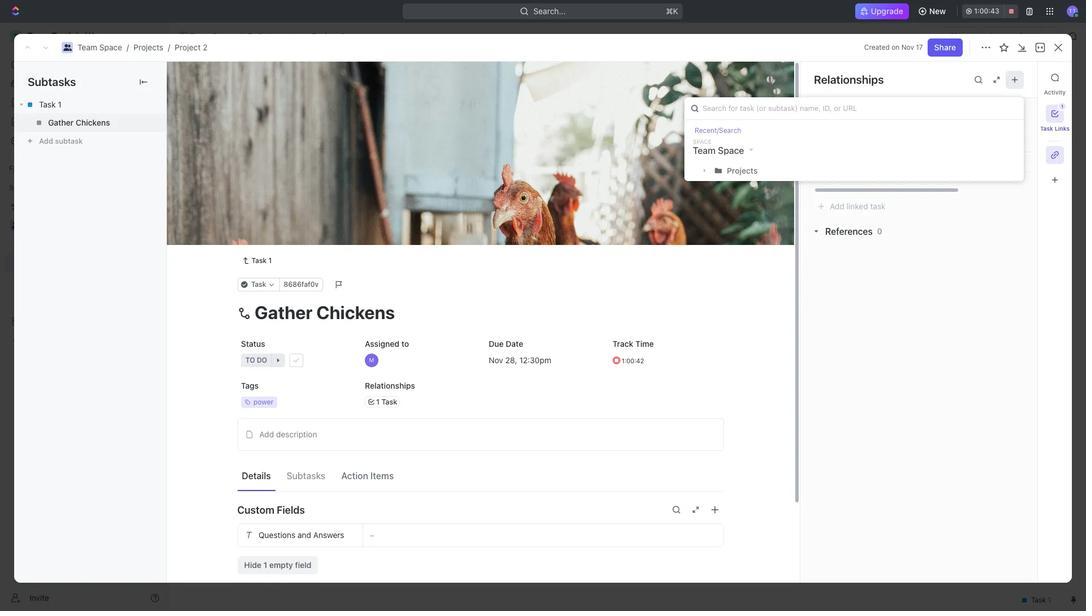 Task type: vqa. For each thing, say whether or not it's contained in the screenshot.
Task Name 'text field'
no



Task type: locate. For each thing, give the bounding box(es) containing it.
add
[[1005, 72, 1020, 82], [304, 160, 317, 168], [228, 236, 243, 245], [260, 430, 274, 439]]

task sidebar content section
[[800, 62, 1087, 583]]

relationships up the 1 task
[[365, 381, 415, 391]]

0 vertical spatial task 1
[[39, 100, 61, 109]]

1 vertical spatial team
[[78, 42, 97, 52]]

1 vertical spatial hide
[[244, 560, 262, 570]]

task 1 link down task 2
[[237, 254, 277, 268]]

0 vertical spatial add task
[[1005, 72, 1039, 82]]

task 2
[[228, 217, 252, 226]]

progress
[[219, 160, 256, 168]]

add task down calendar
[[304, 160, 334, 168]]

1 button
[[1047, 103, 1067, 123], [253, 196, 269, 207], [255, 216, 270, 227]]

2 horizontal spatial add task
[[1005, 72, 1039, 82]]

1 horizontal spatial user group image
[[180, 33, 187, 39]]

1 vertical spatial user group image
[[12, 222, 20, 229]]

0 horizontal spatial projects link
[[134, 42, 163, 52]]

0
[[878, 226, 883, 236]]

home
[[27, 59, 49, 68]]

add task up customize
[[1005, 72, 1039, 82]]

2 vertical spatial add task
[[228, 236, 262, 245]]

1 inside task sidebar navigation tab list
[[1062, 104, 1064, 109]]

upgrade
[[872, 6, 904, 16]]

add task
[[1005, 72, 1039, 82], [304, 160, 334, 168], [228, 236, 262, 245]]

subtasks
[[28, 75, 76, 88], [287, 471, 326, 481]]

0 horizontal spatial add task
[[228, 236, 262, 245]]

chickens
[[76, 118, 110, 127]]

task 1 link up chickens
[[14, 96, 166, 114]]

team
[[190, 31, 210, 41], [78, 42, 97, 52], [693, 146, 716, 156]]

0 horizontal spatial task 1
[[39, 100, 61, 109]]

description
[[276, 430, 317, 439]]

subtasks down home
[[28, 75, 76, 88]]

0 horizontal spatial project 2
[[196, 67, 264, 86]]

1 vertical spatial 1 button
[[253, 196, 269, 207]]

1
[[58, 100, 61, 109], [1062, 104, 1064, 109], [858, 113, 862, 123], [247, 197, 251, 206], [264, 197, 267, 205], [265, 217, 269, 225], [269, 256, 272, 265], [376, 397, 380, 406], [264, 560, 267, 570]]

Edit task name text field
[[237, 302, 724, 323]]

recent/search space team space
[[693, 126, 745, 156]]

1 vertical spatial add task
[[304, 160, 334, 168]]

0 vertical spatial project 2
[[312, 31, 346, 41]]

projects
[[259, 31, 289, 41], [134, 42, 163, 52], [727, 166, 758, 176]]

0 vertical spatial 1 button
[[1047, 103, 1067, 123]]

custom fields button
[[237, 496, 724, 524]]

items
[[371, 471, 394, 481]]

created
[[865, 43, 890, 52]]

1 button right task 2
[[255, 216, 270, 227]]

add left description
[[260, 430, 274, 439]]

1 vertical spatial task 1 link
[[237, 254, 277, 268]]

share button
[[944, 27, 979, 45], [928, 38, 964, 57]]

2 horizontal spatial add task button
[[998, 68, 1046, 87]]

2
[[341, 31, 346, 41], [203, 42, 208, 52], [251, 67, 260, 86], [269, 160, 273, 168], [247, 217, 252, 226]]

1 horizontal spatial add task
[[304, 160, 334, 168]]

0 horizontal spatial hide
[[244, 560, 262, 570]]

hide inside button
[[588, 132, 603, 141]]

1 horizontal spatial relationships
[[815, 73, 885, 86]]

1 button up task links on the top right of page
[[1047, 103, 1067, 123]]

share right 17 at the right top
[[935, 42, 957, 52]]

1 task
[[376, 397, 397, 406]]

gantt
[[384, 104, 405, 114]]

hide inside custom fields element
[[244, 560, 262, 570]]

share down "new" button
[[951, 31, 972, 41]]

customize
[[991, 104, 1030, 114]]

2 horizontal spatial task 1
[[252, 256, 272, 265]]

1 horizontal spatial team
[[190, 31, 210, 41]]

1 vertical spatial subtasks
[[287, 471, 326, 481]]

user group image inside the sidebar navigation
[[12, 222, 20, 229]]

task 1 link
[[14, 96, 166, 114], [237, 254, 277, 268]]

projects link
[[244, 29, 291, 43], [134, 42, 163, 52]]

add description
[[260, 430, 317, 439]]

2 vertical spatial task 1
[[252, 256, 272, 265]]

add task button up customize
[[998, 68, 1046, 87]]

subtasks up the fields
[[287, 471, 326, 481]]

assigned to
[[365, 339, 409, 349]]

add description button
[[241, 426, 720, 444]]

1 vertical spatial share
[[935, 42, 957, 52]]

0 vertical spatial hide
[[588, 132, 603, 141]]

assignees
[[472, 132, 505, 141]]

0 vertical spatial team
[[190, 31, 210, 41]]

dashboards
[[27, 117, 71, 126]]

1 horizontal spatial add task button
[[291, 157, 339, 171]]

1 vertical spatial task 1
[[228, 197, 251, 206]]

customize button
[[976, 102, 1034, 117]]

time
[[636, 339, 654, 349]]

0 horizontal spatial user group image
[[12, 222, 20, 229]]

task 1 up task 2
[[228, 197, 251, 206]]

1:00:43 button
[[963, 5, 1019, 18]]

docs
[[27, 97, 46, 107]]

/
[[240, 31, 242, 41], [294, 31, 296, 41], [127, 42, 129, 52], [168, 42, 170, 52]]

1 horizontal spatial task 1
[[228, 197, 251, 206]]

relationships up search for task (or subtask) name, id, or url text box
[[815, 73, 885, 86]]

1 vertical spatial relationships
[[365, 381, 415, 391]]

inbox link
[[5, 74, 164, 92]]

1 horizontal spatial projects
[[259, 31, 289, 41]]

task 1 down task 2
[[252, 256, 272, 265]]

status
[[241, 339, 265, 349]]

user group image left team space
[[180, 33, 187, 39]]

task 1 up the dashboards
[[39, 100, 61, 109]]

new
[[930, 6, 947, 16]]

board link
[[209, 102, 233, 117]]

2 vertical spatial add task button
[[223, 234, 266, 248]]

board
[[211, 104, 233, 114]]

2 vertical spatial 1 button
[[255, 216, 270, 227]]

1 horizontal spatial hide
[[588, 132, 603, 141]]

task sidebar navigation tab list
[[1041, 68, 1071, 189]]

relationships
[[815, 73, 885, 86], [365, 381, 415, 391]]

1 vertical spatial add task button
[[291, 157, 339, 171]]

team space
[[190, 31, 235, 41]]

tags
[[241, 381, 259, 391]]

add task down task 2
[[228, 236, 262, 245]]

2 vertical spatial team
[[693, 146, 716, 156]]

user group image
[[180, 33, 187, 39], [12, 222, 20, 229]]

1 horizontal spatial subtasks
[[287, 471, 326, 481]]

in
[[210, 160, 217, 168]]

task inside tab list
[[1041, 125, 1054, 132]]

project 2
[[312, 31, 346, 41], [196, 67, 264, 86]]

details button
[[237, 466, 275, 486]]

sidebar navigation
[[0, 23, 169, 611]]

17
[[917, 43, 924, 52]]

0 vertical spatial user group image
[[180, 33, 187, 39]]

calendar
[[289, 104, 322, 114]]

1 button down progress
[[253, 196, 269, 207]]

1 inside custom fields element
[[264, 560, 267, 570]]

automations button
[[984, 28, 1043, 45]]

team for team space / projects / project 2
[[78, 42, 97, 52]]

task 1
[[39, 100, 61, 109], [228, 197, 251, 206], [252, 256, 272, 265]]

relationships inside task sidebar content section
[[815, 73, 885, 86]]

custom fields
[[237, 504, 305, 516]]

user group image down spaces
[[12, 222, 20, 229]]

2 horizontal spatial projects
[[727, 166, 758, 176]]

space for team space / projects / project 2
[[99, 42, 122, 52]]

space for team space
[[212, 31, 235, 41]]

2 horizontal spatial team
[[693, 146, 716, 156]]

0 vertical spatial relationships
[[815, 73, 885, 86]]

project
[[312, 31, 339, 41], [175, 42, 201, 52], [196, 67, 247, 86]]

0 horizontal spatial subtasks
[[28, 75, 76, 88]]

1 vertical spatial projects
[[134, 42, 163, 52]]

0 horizontal spatial team
[[78, 42, 97, 52]]

add task button down calendar link
[[291, 157, 339, 171]]

share for share button below new
[[951, 31, 972, 41]]

0 vertical spatial share
[[951, 31, 972, 41]]

add task button
[[998, 68, 1046, 87], [291, 157, 339, 171], [223, 234, 266, 248]]

recent/search
[[695, 126, 742, 135]]

team space / projects / project 2
[[78, 42, 208, 52]]

add down task 2
[[228, 236, 243, 245]]

add task button down task 2
[[223, 234, 266, 248]]

project 2 link
[[298, 29, 349, 43], [175, 42, 208, 52]]

0 horizontal spatial task 1 link
[[14, 96, 166, 114]]

references
[[826, 226, 873, 237]]

track
[[613, 339, 634, 349]]

tree
[[5, 197, 164, 350]]

action
[[342, 471, 368, 481]]

hide for hide
[[588, 132, 603, 141]]

hide
[[588, 132, 603, 141], [244, 560, 262, 570]]



Task type: describe. For each thing, give the bounding box(es) containing it.
1 button inside task sidebar navigation tab list
[[1047, 103, 1067, 123]]

dashboards link
[[5, 113, 164, 131]]

1 horizontal spatial projects link
[[244, 29, 291, 43]]

0 vertical spatial projects
[[259, 31, 289, 41]]

task links
[[1041, 125, 1071, 132]]

action items
[[342, 471, 394, 481]]

table
[[343, 104, 364, 114]]

user group image
[[63, 44, 72, 51]]

details
[[242, 471, 271, 481]]

to
[[401, 339, 409, 349]]

subtasks inside button
[[287, 471, 326, 481]]

1 vertical spatial project 2
[[196, 67, 264, 86]]

questions and answers
[[258, 530, 344, 540]]

and
[[297, 530, 311, 540]]

gather
[[48, 118, 74, 127]]

hide 1 empty field
[[244, 560, 312, 570]]

share for share button right of 17 at the right top
[[935, 42, 957, 52]]

assignees button
[[458, 130, 510, 144]]

0 vertical spatial task 1 link
[[14, 96, 166, 114]]

gantt link
[[382, 102, 405, 117]]

custom fields element
[[237, 524, 724, 575]]

2 vertical spatial projects
[[727, 166, 758, 176]]

docs link
[[5, 93, 164, 112]]

created on nov 17
[[865, 43, 924, 52]]

empty
[[269, 560, 293, 570]]

0 horizontal spatial relationships
[[365, 381, 415, 391]]

list link
[[252, 102, 268, 117]]

upgrade link
[[856, 3, 910, 19]]

due
[[489, 339, 504, 349]]

links
[[1056, 125, 1071, 132]]

1 inside the linked 1
[[858, 113, 862, 123]]

action items button
[[337, 466, 399, 486]]

custom
[[237, 504, 275, 516]]

8686faf0v button
[[279, 278, 323, 292]]

0 horizontal spatial projects
[[134, 42, 163, 52]]

Search tasks... text field
[[946, 129, 1059, 145]]

hide button
[[583, 130, 607, 144]]

subtasks button
[[282, 466, 330, 486]]

answers
[[313, 530, 344, 540]]

1:00:43
[[975, 7, 1000, 15]]

2 vertical spatial project
[[196, 67, 247, 86]]

due date
[[489, 339, 523, 349]]

add up customize
[[1005, 72, 1020, 82]]

add task for topmost add task button
[[1005, 72, 1039, 82]]

0 vertical spatial add task button
[[998, 68, 1046, 87]]

favorites
[[9, 164, 39, 173]]

date
[[506, 339, 523, 349]]

spaces
[[9, 183, 33, 192]]

inbox
[[27, 78, 47, 88]]

favorites button
[[5, 162, 43, 175]]

space for recent/search space team space
[[693, 138, 712, 145]]

Search for task (or subtask) name, ID, or URL text field
[[685, 97, 1025, 120]]

1 horizontal spatial task 1 link
[[237, 254, 277, 268]]

in progress
[[210, 160, 256, 168]]

questions
[[258, 530, 295, 540]]

table link
[[341, 102, 364, 117]]

0 horizontal spatial team space link
[[78, 42, 122, 52]]

1 vertical spatial project
[[175, 42, 201, 52]]

linked
[[826, 113, 854, 123]]

share button right 17 at the right top
[[928, 38, 964, 57]]

add task for left add task button
[[228, 236, 262, 245]]

1 button for 2
[[255, 216, 270, 227]]

automations
[[990, 31, 1037, 41]]

gather chickens
[[48, 118, 110, 127]]

tree inside the sidebar navigation
[[5, 197, 164, 350]]

on
[[892, 43, 900, 52]]

calendar link
[[287, 102, 322, 117]]

references 0
[[826, 226, 883, 237]]

invite
[[29, 593, 49, 603]]

add down calendar link
[[304, 160, 317, 168]]

fields
[[277, 504, 305, 516]]

user group image inside team space link
[[180, 33, 187, 39]]

8686faf0v
[[284, 280, 319, 289]]

search...
[[534, 6, 566, 16]]

track time
[[613, 339, 654, 349]]

assigned
[[365, 339, 399, 349]]

⌘k
[[667, 6, 679, 16]]

activity
[[1045, 89, 1067, 96]]

0 vertical spatial project
[[312, 31, 339, 41]]

team inside recent/search space team space
[[693, 146, 716, 156]]

list
[[254, 104, 268, 114]]

1 horizontal spatial project 2
[[312, 31, 346, 41]]

add inside button
[[260, 430, 274, 439]]

0 horizontal spatial project 2 link
[[175, 42, 208, 52]]

1 horizontal spatial project 2 link
[[298, 29, 349, 43]]

new button
[[914, 2, 953, 20]]

0 horizontal spatial add task button
[[223, 234, 266, 248]]

0 vertical spatial subtasks
[[28, 75, 76, 88]]

gather chickens link
[[14, 114, 166, 132]]

team for team space
[[190, 31, 210, 41]]

field
[[295, 560, 312, 570]]

1 button for 1
[[253, 196, 269, 207]]

1 horizontal spatial team space link
[[176, 29, 238, 43]]

linked 1
[[826, 113, 862, 123]]

nov
[[902, 43, 915, 52]]

share button down new
[[944, 27, 979, 45]]

hide for hide 1 empty field
[[244, 560, 262, 570]]

home link
[[5, 55, 164, 73]]



